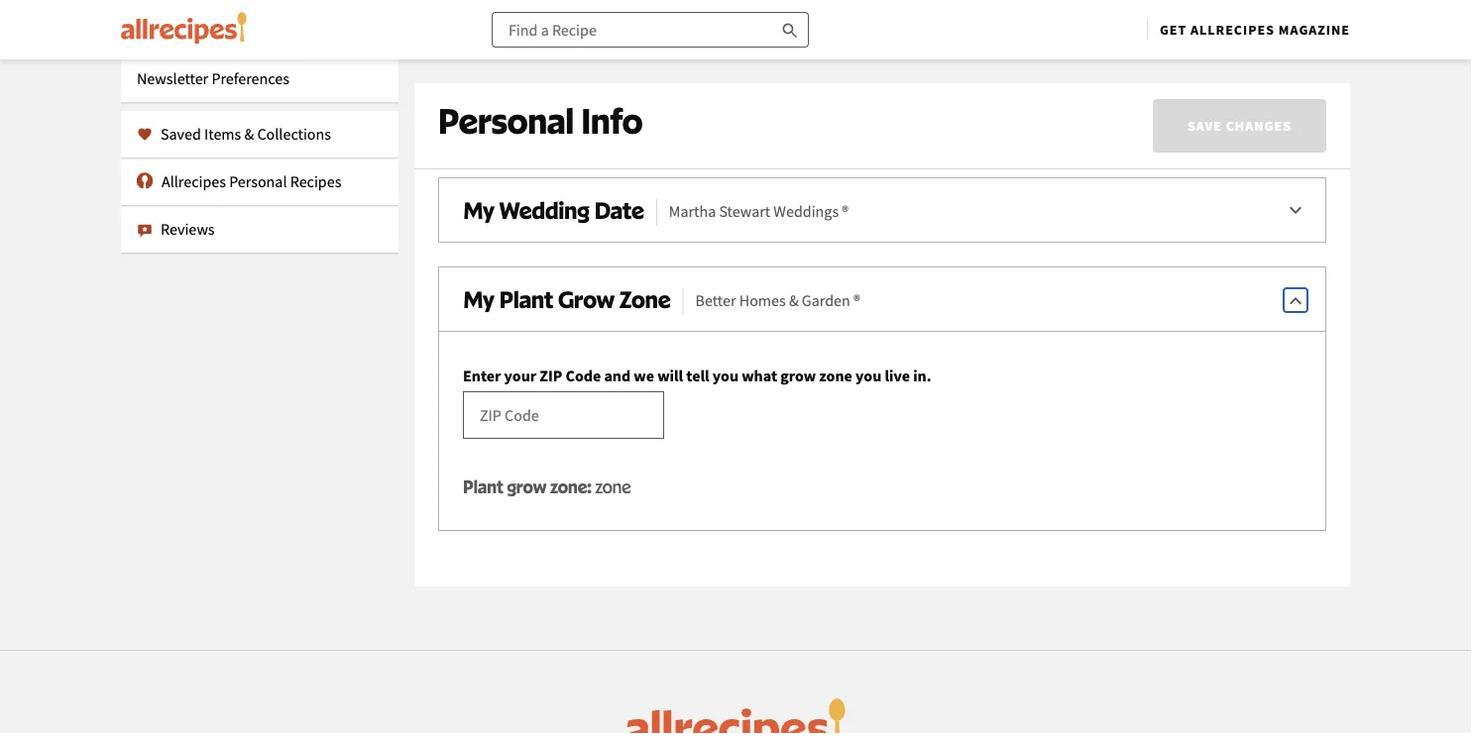 Task type: vqa. For each thing, say whether or not it's contained in the screenshot.
PERSONAL
yes



Task type: locate. For each thing, give the bounding box(es) containing it.
0 horizontal spatial zone
[[595, 476, 631, 497]]

wedding
[[499, 196, 590, 224]]

enter your zip code and we will tell you what grow zone you live in.
[[463, 366, 931, 386]]

personal
[[438, 99, 574, 142], [229, 172, 287, 192]]

allrecipes personal recipes
[[162, 172, 341, 192]]

change password
[[137, 21, 254, 41]]

change password link
[[121, 7, 399, 55]]

0 horizontal spatial you
[[713, 366, 739, 386]]

1 vertical spatial chevron image
[[1284, 199, 1308, 223]]

0 vertical spatial chevron image
[[1284, 110, 1308, 134]]

personal down basic
[[438, 99, 574, 142]]

1 horizontal spatial grow
[[780, 366, 816, 386]]

4 my from the top
[[463, 285, 495, 313]]

2 vertical spatial ®
[[854, 290, 860, 310]]

0 horizontal spatial personal
[[229, 172, 287, 192]]

allrecipes right 'get'
[[1191, 21, 1275, 39]]

chevron image
[[1284, 21, 1308, 45]]

2 chevron image from the top
[[1284, 199, 1308, 223]]

zone:
[[550, 476, 592, 497]]

1 vertical spatial &
[[789, 290, 799, 310]]

daily paws ®
[[570, 112, 651, 132]]

1 vertical spatial info
[[581, 99, 643, 142]]

0 vertical spatial grow
[[780, 366, 816, 386]]

info up date
[[581, 99, 643, 142]]

martha stewart weddings ®
[[669, 201, 849, 221]]

better
[[696, 290, 736, 310]]

you left the live
[[856, 366, 882, 386]]

2 vertical spatial chevron image
[[1284, 288, 1308, 312]]

® right the weddings
[[842, 201, 849, 221]]

live
[[885, 366, 910, 386]]

0 vertical spatial personal
[[438, 99, 574, 142]]

my left wedding
[[463, 196, 495, 224]]

paws
[[606, 112, 641, 132]]

enter
[[463, 366, 501, 386]]

& for garden
[[789, 290, 799, 310]]

my up enter
[[463, 285, 495, 313]]

basic
[[499, 17, 553, 46]]

plant
[[499, 285, 553, 313], [463, 476, 503, 497]]

3 chevron image from the top
[[1284, 288, 1308, 312]]

0 vertical spatial &
[[244, 124, 254, 144]]

and
[[604, 366, 631, 386]]

1 vertical spatial zone
[[595, 476, 631, 497]]

plant left the grow
[[499, 285, 553, 313]]

& right homes
[[789, 290, 799, 310]]

®
[[644, 112, 651, 132], [842, 201, 849, 221], [854, 290, 860, 310]]

1 vertical spatial allrecipes
[[162, 172, 226, 192]]

® right garden at the right of page
[[854, 290, 860, 310]]

zone left the live
[[819, 366, 852, 386]]

my left pets on the left top of page
[[463, 107, 495, 135]]

weddings
[[774, 201, 839, 221]]

grow
[[780, 366, 816, 386], [507, 476, 547, 497]]

plant left zone:
[[463, 476, 503, 497]]

2 horizontal spatial ®
[[854, 290, 860, 310]]

zone
[[819, 366, 852, 386], [595, 476, 631, 497]]

zone right zone:
[[595, 476, 631, 497]]

my left basic
[[463, 17, 495, 46]]

personal inside allrecipes personal recipes link
[[229, 172, 287, 192]]

chevron image for grow
[[1284, 288, 1308, 312]]

3 my from the top
[[463, 196, 495, 224]]

newsletter preferences
[[137, 69, 289, 89]]

my for my plant grow zone
[[463, 285, 495, 313]]

grow
[[558, 285, 615, 313]]

saved
[[161, 124, 201, 144]]

1 horizontal spatial &
[[789, 290, 799, 310]]

zone
[[619, 285, 671, 313]]

my for my wedding date
[[463, 196, 495, 224]]

allrecipes
[[1191, 21, 1275, 39], [162, 172, 226, 192]]

info right basic
[[558, 17, 599, 46]]

0 vertical spatial ®
[[644, 112, 651, 132]]

preferences
[[212, 69, 289, 89]]

you right tell
[[713, 366, 739, 386]]

1 vertical spatial ®
[[842, 201, 849, 221]]

1 my from the top
[[463, 17, 495, 46]]

grow left zone:
[[507, 476, 547, 497]]

0 vertical spatial info
[[558, 17, 599, 46]]

tell
[[686, 366, 709, 386]]

1 vertical spatial personal
[[229, 172, 287, 192]]

grow right what
[[780, 366, 816, 386]]

& right items
[[244, 124, 254, 144]]

plant grow zone: zone
[[463, 476, 631, 497]]

1 vertical spatial grow
[[507, 476, 547, 497]]

saved items & collections link
[[121, 111, 399, 158]]

my
[[463, 17, 495, 46], [463, 107, 495, 135], [463, 196, 495, 224], [463, 285, 495, 313]]

in.
[[913, 366, 931, 386]]

1 vertical spatial plant
[[463, 476, 503, 497]]

& for collections
[[244, 124, 254, 144]]

personal down saved items & collections link
[[229, 172, 287, 192]]

daily
[[570, 112, 603, 132]]

1 chevron image from the top
[[1284, 110, 1308, 134]]

will
[[657, 366, 683, 386]]

your
[[504, 366, 536, 386]]

personal info
[[438, 99, 643, 142]]

you
[[713, 366, 739, 386], [856, 366, 882, 386]]

allrecipes personal recipes link
[[121, 158, 399, 206]]

martha
[[669, 201, 716, 221]]

® right paws
[[644, 112, 651, 132]]

0 vertical spatial allrecipes
[[1191, 21, 1275, 39]]

&
[[244, 124, 254, 144], [789, 290, 799, 310]]

info
[[558, 17, 599, 46], [581, 99, 643, 142]]

1 horizontal spatial you
[[856, 366, 882, 386]]

0 horizontal spatial &
[[244, 124, 254, 144]]

allrecipes up reviews
[[162, 172, 226, 192]]

Search text field
[[492, 12, 809, 48]]

0 vertical spatial zone
[[819, 366, 852, 386]]

get allrecipes magazine link
[[1160, 21, 1350, 39]]

2 my from the top
[[463, 107, 495, 135]]

get allrecipes magazine
[[1160, 21, 1350, 39]]

chevron image
[[1284, 110, 1308, 134], [1284, 199, 1308, 223], [1284, 288, 1308, 312]]

my plant grow zone
[[463, 285, 671, 313]]



Task type: describe. For each thing, give the bounding box(es) containing it.
saved items & collections
[[161, 124, 331, 144]]

stewart
[[719, 201, 770, 221]]

recipes
[[290, 172, 341, 192]]

change
[[137, 21, 187, 41]]

magazine
[[1279, 21, 1350, 39]]

items
[[204, 124, 241, 144]]

0 horizontal spatial ®
[[644, 112, 651, 132]]

garden
[[802, 290, 850, 310]]

1 horizontal spatial ®
[[842, 201, 849, 221]]

my basic info
[[463, 17, 599, 46]]

my for my pets
[[463, 107, 495, 135]]

reviews
[[161, 220, 215, 239]]

newsletter
[[137, 69, 208, 89]]

collections
[[257, 124, 331, 144]]

2 you from the left
[[856, 366, 882, 386]]

1 you from the left
[[713, 366, 739, 386]]

password
[[190, 21, 254, 41]]

newsletter preferences link
[[121, 55, 399, 103]]

get
[[1160, 21, 1187, 39]]

my for my basic info
[[463, 17, 495, 46]]

date
[[594, 196, 644, 224]]

0 horizontal spatial allrecipes
[[162, 172, 226, 192]]

reviews link
[[121, 206, 399, 253]]

we
[[634, 366, 654, 386]]

0 horizontal spatial grow
[[507, 476, 547, 497]]

what
[[742, 366, 777, 386]]

1 horizontal spatial personal
[[438, 99, 574, 142]]

zip
[[540, 366, 562, 386]]

1 horizontal spatial allrecipes
[[1191, 21, 1275, 39]]

1 horizontal spatial zone
[[819, 366, 852, 386]]

homes
[[739, 290, 786, 310]]

my pets
[[463, 107, 545, 135]]

pets
[[499, 107, 545, 135]]

code
[[566, 366, 601, 386]]

0 vertical spatial plant
[[499, 285, 553, 313]]

better homes & garden ®
[[696, 290, 860, 310]]

Enter your ZIP Code and we will tell you what grow zone you live in. field
[[463, 392, 664, 439]]

chevron image for date
[[1284, 199, 1308, 223]]

my wedding date
[[463, 196, 644, 224]]



